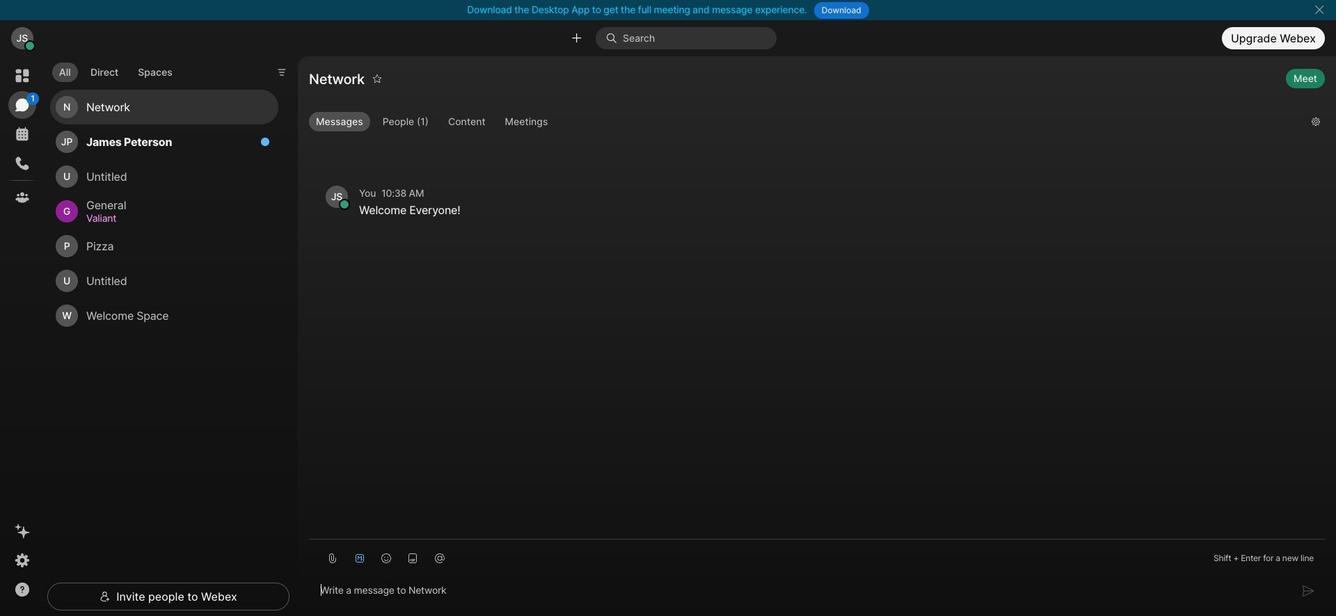 Task type: describe. For each thing, give the bounding box(es) containing it.
2 untitled list item from the top
[[50, 264, 278, 299]]

pizza list item
[[50, 229, 278, 264]]

network list item
[[50, 90, 278, 125]]

cancel_16 image
[[1314, 4, 1325, 15]]

message composer toolbar element
[[309, 540, 1325, 572]]

1 untitled list item from the top
[[50, 159, 278, 194]]



Task type: vqa. For each thing, say whether or not it's contained in the screenshot.
top Untitled list item
yes



Task type: locate. For each thing, give the bounding box(es) containing it.
welcome space list item
[[50, 299, 278, 333]]

webex tab list
[[8, 62, 39, 212]]

general list item
[[50, 194, 278, 229]]

valiant element
[[86, 211, 262, 226]]

0 vertical spatial untitled list item
[[50, 159, 278, 194]]

untitled list item
[[50, 159, 278, 194], [50, 264, 278, 299]]

group
[[309, 112, 1300, 134]]

tab list
[[49, 54, 183, 86]]

new messages image
[[260, 137, 270, 147]]

james peterson, new messages list item
[[50, 125, 278, 159]]

untitled list item down valiant element on the top of page
[[50, 264, 278, 299]]

untitled list item up valiant element on the top of page
[[50, 159, 278, 194]]

1 vertical spatial untitled list item
[[50, 264, 278, 299]]

navigation
[[0, 56, 45, 617]]



